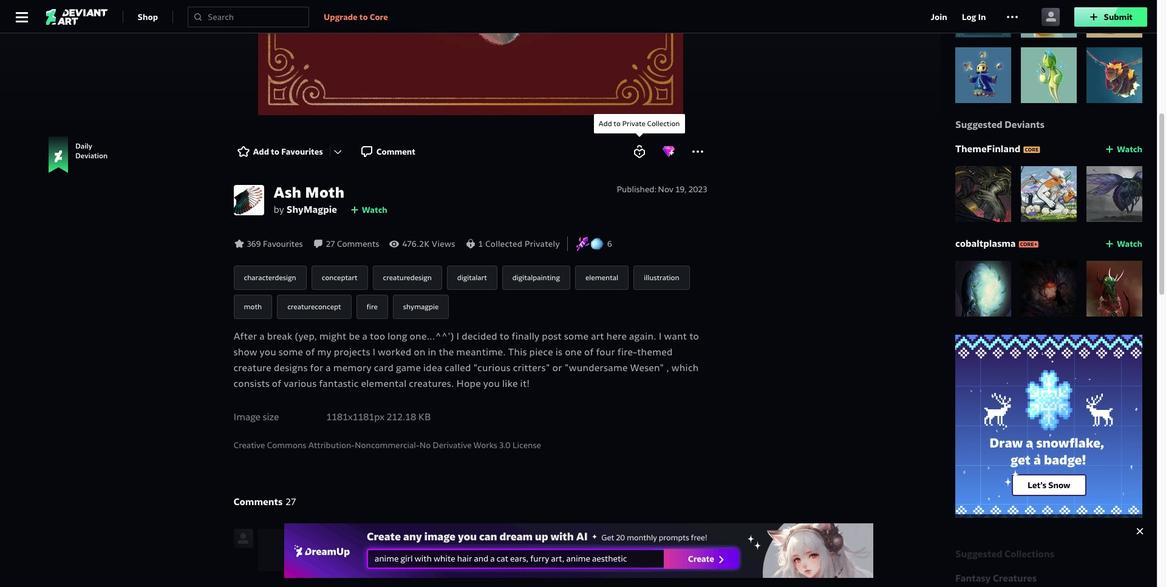 Task type: locate. For each thing, give the bounding box(es) containing it.
collected
[[485, 239, 522, 250]]

size
[[263, 412, 279, 423]]

in right join link
[[978, 11, 986, 22]]

core+ member image
[[1019, 240, 1039, 248]]

476.2k views
[[402, 239, 455, 250]]

0 vertical spatial favourites
[[281, 146, 323, 157]]

of left my on the left of page
[[305, 347, 315, 358]]

log in
[[962, 11, 986, 22]]

or
[[553, 363, 562, 374]]

want
[[664, 331, 687, 343]]

0 horizontal spatial log
[[610, 545, 627, 556]]

1 vertical spatial suggested
[[955, 549, 1002, 561]]

deviants
[[1005, 119, 1044, 131]]

to right want
[[689, 331, 699, 343]]

1 vertical spatial log in link
[[610, 545, 639, 556]]

some up the one
[[564, 331, 589, 343]]

2 horizontal spatial of
[[584, 347, 594, 358]]

add for add to private collection
[[598, 119, 612, 128]]

in right deviant?
[[630, 545, 639, 556]]

3.0
[[499, 440, 511, 451]]

join link
[[931, 9, 947, 24]]

memory
[[333, 363, 372, 374]]

add left private on the top right of the page
[[598, 119, 612, 128]]

watch up triple tusks (30min. spitpaint) image
[[1117, 239, 1142, 250]]

1 vertical spatial add
[[253, 146, 269, 157]]

elemental inside after a break (yep, might be a too long one...^^') i decided to finally post some art here again. i want to show you some of my projects i worked on in the meantime. this piece is one of four fire-themed creature designs for a memory card game idea called "curious critters" or "wundersame wesen" , which consists of various fantastic elemental creatures. hope you like it!
[[361, 378, 407, 390]]

6
[[607, 239, 612, 250]]

0 vertical spatial 27
[[326, 239, 335, 250]]

again.
[[629, 331, 656, 343]]

27 down commons
[[286, 497, 296, 508]]

0 vertical spatial watch
[[1117, 144, 1142, 155]]

why do you hide [finished ych] image
[[955, 166, 1011, 222]]

1 vertical spatial in
[[630, 545, 639, 556]]

1181x1181px
[[326, 412, 385, 423]]

add inside 'add to favourites' button
[[253, 146, 269, 157]]

0 horizontal spatial join
[[326, 545, 346, 556]]

1 horizontal spatial comments
[[337, 239, 379, 250]]

suggested up fantasy
[[955, 549, 1002, 561]]

comments up the conceptart at the left of page
[[337, 239, 379, 250]]

favourites right 369 on the left top of page
[[263, 239, 303, 250]]

by shymagpie
[[274, 204, 337, 216]]

moth
[[244, 302, 262, 312]]

moth link
[[234, 295, 272, 319]]

consists
[[234, 378, 270, 390]]

watch button up xul flier [commission] image
[[1105, 142, 1142, 157]]

1 horizontal spatial add
[[598, 119, 612, 128]]

comment
[[376, 146, 415, 157]]

some up designs
[[279, 347, 303, 358]]

digitalart
[[457, 273, 487, 282]]

private
[[622, 119, 645, 128]]

log right deviant?
[[610, 545, 627, 556]]

add up the shymagpie's avatar
[[253, 146, 269, 157]]

0 vertical spatial log in link
[[962, 9, 986, 24]]

the inside after a break (yep, might be a too long one...^^') i decided to finally post some art here again. i want to show you some of my projects i worked on in the meantime. this piece is one of four fire-themed creature designs for a memory card game idea called "curious critters" or "wundersame wesen" , which consists of various fantastic elemental creatures. hope you like it!
[[439, 347, 454, 358]]

1 horizontal spatial you
[[483, 378, 500, 390]]

0 horizontal spatial comments
[[234, 497, 283, 508]]

27
[[326, 239, 335, 250], [286, 497, 296, 508]]

1 vertical spatial watch
[[362, 205, 387, 216]]

1 vertical spatial watch button
[[350, 203, 387, 217]]

watch up xul flier [commission] image
[[1117, 144, 1142, 155]]

0 vertical spatial watch button
[[1105, 142, 1142, 157]]

add for add to favourites
[[253, 146, 269, 157]]

0 vertical spatial elemental
[[585, 273, 618, 282]]

decided
[[462, 331, 497, 343]]

projects
[[334, 347, 370, 358]]

break
[[267, 331, 293, 343]]

a right already
[[562, 545, 567, 556]]

bell wizard image
[[955, 47, 1011, 103]]

watch up the "27 comments"
[[362, 205, 387, 216]]

0 horizontal spatial add
[[253, 146, 269, 157]]

2 suggested from the top
[[955, 549, 1002, 561]]

to up ash
[[271, 146, 279, 157]]

wesen"
[[630, 363, 664, 374]]

log in link right join link
[[962, 9, 986, 24]]

watch button up the "27 comments"
[[350, 203, 387, 217]]

the
[[439, 347, 454, 358], [348, 545, 363, 556]]

suggested
[[955, 119, 1002, 131], [955, 549, 1002, 561]]

published: nov 19, 2023
[[617, 184, 707, 195]]

0 vertical spatial suggested
[[955, 119, 1002, 131]]

daily deviation
[[75, 141, 108, 160]]

27 up the conceptart at the left of page
[[326, 239, 335, 250]]

creaturedesign link
[[373, 266, 442, 290]]

1 horizontal spatial elemental
[[585, 273, 618, 282]]

join left log in
[[931, 11, 947, 22]]

nature sprite image
[[1021, 47, 1077, 103]]

various
[[284, 378, 317, 390]]

collections
[[1005, 549, 1054, 561]]

6 button
[[607, 238, 612, 250]]

watch button up triple tusks (30min. spitpaint) image
[[1105, 237, 1142, 251]]

upgrade to core link
[[324, 9, 388, 24]]

to inside 'add to favourites' button
[[271, 146, 279, 157]]

game
[[396, 363, 421, 374]]

it!
[[520, 378, 530, 390]]

watch button for luminescent insect (30min. spitpaint) image
[[1105, 237, 1142, 251]]

1 vertical spatial favourites
[[263, 239, 303, 250]]

too
[[370, 331, 385, 343]]

favourites up ash moth
[[281, 146, 323, 157]]

Search text field
[[208, 11, 304, 23]]

the right in
[[439, 347, 454, 358]]

to left core
[[359, 11, 368, 22]]

you down "curious
[[483, 378, 500, 390]]

369
[[247, 239, 261, 250]]

creatureconcept
[[287, 302, 341, 312]]

already
[[525, 545, 560, 556]]

watch for why do you hide [finished ych] image
[[1117, 144, 1142, 155]]

animal mashup: thorny devil - bumblebee image
[[1086, 47, 1142, 103]]

0 vertical spatial join
[[931, 11, 947, 22]]

biomechanical laboratory, spitpaint image
[[1021, 261, 1077, 317]]

1 horizontal spatial the
[[439, 347, 454, 358]]

creative
[[234, 440, 265, 451]]

in
[[428, 347, 436, 358]]

0 horizontal spatial you
[[260, 347, 276, 358]]

suggested left deviants on the right
[[955, 119, 1002, 131]]

comment button
[[357, 142, 418, 162]]

1 vertical spatial some
[[279, 347, 303, 358]]

idea
[[423, 363, 442, 374]]

a right be
[[362, 331, 368, 343]]

views
[[432, 239, 455, 250]]

join for join
[[931, 11, 947, 22]]

1 horizontal spatial join
[[931, 11, 947, 22]]

elemental down card
[[361, 378, 407, 390]]

0 vertical spatial log
[[962, 11, 976, 22]]

digitalart link
[[447, 266, 497, 290]]

1 horizontal spatial of
[[305, 347, 315, 358]]

hype: you got hyped up! (1) image
[[574, 236, 590, 252]]

0 horizontal spatial some
[[279, 347, 303, 358]]

log right join link
[[962, 11, 976, 22]]

0 vertical spatial the
[[439, 347, 454, 358]]

derivative
[[433, 440, 472, 451]]

i down too
[[373, 347, 376, 358]]

works
[[473, 440, 497, 451]]

comments down creative
[[234, 497, 283, 508]]

shymagpie's avatar image
[[234, 185, 264, 216]]

log in link right deviant?
[[610, 545, 639, 556]]

1 vertical spatial join
[[326, 545, 346, 556]]

2 vertical spatial watch
[[1117, 239, 1142, 250]]

banner
[[0, 0, 1157, 33]]

1 vertical spatial elemental
[[361, 378, 407, 390]]

0 horizontal spatial elemental
[[361, 378, 407, 390]]

0 vertical spatial add
[[598, 119, 612, 128]]

deviant?
[[569, 545, 608, 556]]

after a break (yep, might be a too long one...^^') i decided to finally post some art here again. i want to show you some of my projects i worked on in the meantime. this piece is one of four fire-themed creature designs for a memory card game idea called "curious critters" or "wundersame wesen" , which consists of various fantastic elemental creatures. hope you like it!
[[234, 331, 701, 390]]

join left community
[[326, 545, 346, 556]]

attribution-
[[308, 440, 355, 451]]

elemental
[[585, 273, 618, 282], [361, 378, 407, 390]]

2 vertical spatial watch button
[[1105, 237, 1142, 251]]

you
[[260, 347, 276, 358], [483, 378, 500, 390]]

privately
[[524, 239, 560, 250]]

i left want
[[659, 331, 662, 343]]

1 horizontal spatial some
[[564, 331, 589, 343]]

to
[[359, 11, 368, 22], [614, 119, 621, 128], [271, 146, 279, 157], [500, 331, 509, 343], [689, 331, 699, 343], [421, 545, 431, 556]]

log
[[962, 11, 976, 22], [610, 545, 627, 556]]

noncommercial-
[[355, 440, 419, 451]]

1 vertical spatial you
[[483, 378, 500, 390]]

1 vertical spatial 27
[[286, 497, 296, 508]]

1 vertical spatial the
[[348, 545, 363, 556]]

no
[[419, 440, 431, 451]]

1 horizontal spatial 27
[[326, 239, 335, 250]]

favourites inside button
[[281, 146, 323, 157]]

you down the break at left
[[260, 347, 276, 358]]

of right the one
[[584, 347, 594, 358]]

1 suggested from the top
[[955, 119, 1002, 131]]

of down designs
[[272, 378, 281, 390]]

watch
[[1117, 144, 1142, 155], [362, 205, 387, 216], [1117, 239, 1142, 250]]

0 vertical spatial some
[[564, 331, 589, 343]]

elemental down snowball: someone likes you, and it's snow joke! (5) image
[[585, 273, 618, 282]]

is
[[556, 347, 563, 358]]

add
[[598, 119, 612, 128], [253, 146, 269, 157]]

i left decided
[[456, 331, 459, 343]]

a right after
[[260, 331, 265, 343]]

to left add
[[421, 545, 431, 556]]

0 horizontal spatial of
[[272, 378, 281, 390]]

1 horizontal spatial in
[[978, 11, 986, 22]]

critters"
[[513, 363, 550, 374]]

i
[[456, 331, 459, 343], [659, 331, 662, 343], [373, 347, 376, 358]]

a
[[260, 331, 265, 343], [362, 331, 368, 343], [326, 363, 331, 374], [562, 545, 567, 556]]

creature
[[234, 363, 271, 374]]

creatures
[[993, 573, 1037, 585]]

0 horizontal spatial in
[[630, 545, 639, 556]]

join the community link
[[326, 545, 419, 556]]

the left community
[[348, 545, 363, 556]]

comments
[[337, 239, 379, 250], [234, 497, 283, 508]]



Task type: describe. For each thing, give the bounding box(es) containing it.
0 horizontal spatial 27
[[286, 497, 296, 508]]

add to favourites
[[253, 146, 323, 157]]

post
[[542, 331, 562, 343]]

"wundersame
[[565, 363, 628, 374]]

characterdesign link
[[234, 266, 307, 290]]

fantasy
[[955, 573, 991, 585]]

community
[[366, 545, 419, 556]]

designs
[[274, 363, 308, 374]]

like
[[502, 378, 518, 390]]

suggested for suggested deviants
[[955, 119, 1002, 131]]

moth
[[305, 183, 344, 202]]

show
[[234, 347, 257, 358]]

fantasy creatures link
[[955, 573, 1037, 585]]

hope
[[456, 378, 481, 390]]

watch for luminescent insect (30min. spitpaint) image
[[1117, 239, 1142, 250]]

1 vertical spatial log
[[610, 545, 627, 556]]

nov
[[658, 184, 673, 195]]

ash moth image
[[258, 0, 683, 115]]

image
[[234, 412, 261, 423]]

2 horizontal spatial i
[[659, 331, 662, 343]]

kb
[[418, 412, 431, 423]]

creative commons attribution-noncommercial-no derivative works 3.0 license
[[234, 440, 541, 451]]

called
[[445, 363, 471, 374]]

finally
[[512, 331, 540, 343]]

1 collected privately
[[478, 239, 560, 250]]

(yep,
[[295, 331, 317, 343]]

upgrade
[[324, 11, 357, 22]]

deviation
[[75, 151, 108, 160]]

1181x1181px 212.18 kb
[[326, 412, 431, 423]]

add to favourites button
[[234, 142, 325, 162]]

elemental link
[[575, 266, 629, 290]]

long
[[388, 331, 407, 343]]

add
[[433, 545, 450, 556]]

join the community to add your comment. already a deviant? log in
[[326, 545, 639, 556]]

0 vertical spatial comments
[[337, 239, 379, 250]]

your
[[453, 545, 473, 556]]

collection
[[647, 119, 680, 128]]

one
[[565, 347, 582, 358]]

triple tusks (30min. spitpaint) image
[[1086, 261, 1142, 317]]

submit
[[1104, 11, 1133, 22]]

upgrade to core
[[324, 11, 388, 22]]

0 vertical spatial in
[[978, 11, 986, 22]]

shymagpie
[[403, 302, 439, 312]]

0 horizontal spatial log in link
[[610, 545, 639, 556]]

ash moth
[[274, 183, 344, 202]]

creative commons attribution-noncommercial-no derivative works 3.0 license link
[[234, 440, 541, 451]]

license
[[512, 440, 541, 451]]

this
[[508, 347, 527, 358]]

fantastic
[[319, 378, 359, 390]]

characterdesign
[[244, 273, 296, 282]]

shymagpie link
[[393, 295, 449, 319]]

luminescent insect (30min. spitpaint) image
[[955, 261, 1011, 317]]

1 horizontal spatial log in link
[[962, 9, 986, 24]]

watch button for why do you hide [finished ych] image
[[1105, 142, 1142, 157]]

1 horizontal spatial log
[[962, 11, 976, 22]]

november 19, 2023 at 6:30 am cst element
[[658, 183, 707, 196]]

creatures.
[[409, 378, 454, 390]]

creatureconcept link
[[277, 295, 351, 319]]

1 vertical spatial comments
[[234, 497, 283, 508]]

four
[[596, 347, 615, 358]]

212.18
[[387, 412, 416, 423]]

for
[[310, 363, 323, 374]]

1 horizontal spatial i
[[456, 331, 459, 343]]

476.2k
[[402, 239, 430, 250]]

masked veilfish image
[[955, 0, 1011, 38]]

nature with friends [commission] image
[[1021, 166, 1077, 222]]

award a badge image
[[661, 145, 676, 159]]

join for join the community to add your comment. already a deviant? log in
[[326, 545, 346, 556]]

2023
[[688, 184, 707, 195]]

digitalpainting
[[512, 273, 560, 282]]

to inside upgrade to core link
[[359, 11, 368, 22]]

to up this
[[500, 331, 509, 343]]

salamander dragon image
[[1021, 0, 1077, 38]]

image size
[[234, 412, 279, 423]]

one...^^')
[[410, 331, 454, 343]]

illustration
[[644, 273, 679, 282]]

digitalpainting link
[[502, 266, 570, 290]]

banner containing shop
[[0, 0, 1157, 33]]

xul flier [commission] image
[[1086, 166, 1142, 222]]

comment.
[[476, 545, 522, 556]]

0 horizontal spatial i
[[373, 347, 376, 358]]

to left private on the top right of the page
[[614, 119, 621, 128]]

a right for
[[326, 363, 331, 374]]

after
[[234, 331, 257, 343]]

my
[[317, 347, 332, 358]]

submit button
[[1075, 7, 1147, 26]]

0 vertical spatial you
[[260, 347, 276, 358]]

guardian of the bees image
[[1086, 0, 1142, 38]]

shymagpie link
[[286, 203, 340, 217]]

core member image
[[1023, 146, 1040, 153]]

here
[[606, 331, 627, 343]]

suggested deviants
[[955, 119, 1044, 131]]

fire-
[[617, 347, 637, 358]]

on
[[414, 347, 426, 358]]

worked
[[378, 347, 412, 358]]

which
[[672, 363, 699, 374]]

comments 27
[[234, 497, 296, 508]]

0 horizontal spatial the
[[348, 545, 363, 556]]

snowball: someone likes you, and it's snow joke! (5) image
[[589, 236, 605, 252]]

conceptart
[[322, 273, 357, 282]]

1
[[478, 239, 483, 250]]

be
[[349, 331, 360, 343]]

suggested collections
[[955, 549, 1054, 561]]

meantime.
[[456, 347, 506, 358]]

369 favourites
[[247, 239, 303, 250]]

add to private collection
[[598, 119, 680, 128]]

daily
[[75, 141, 92, 151]]

suggested for suggested collections
[[955, 549, 1002, 561]]

art
[[591, 331, 604, 343]]

shop link
[[138, 7, 158, 26]]

ash
[[274, 183, 301, 202]]

27 comments
[[326, 239, 379, 250]]



Task type: vqa. For each thing, say whether or not it's contained in the screenshot.
the to corresponding to Upgrade
no



